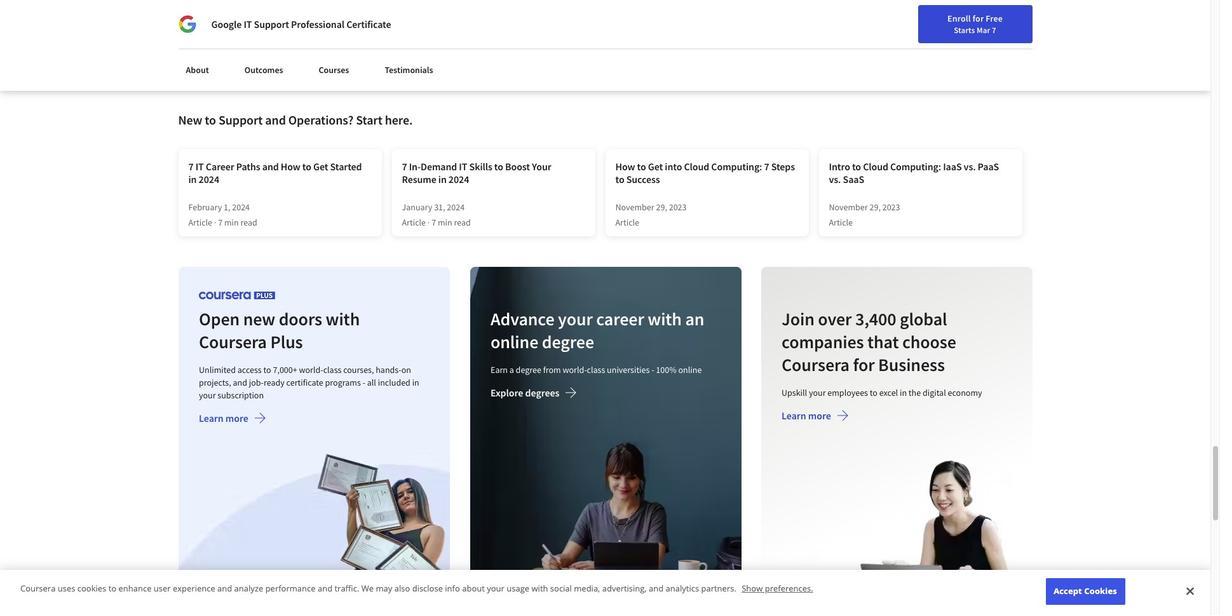 Task type: describe. For each thing, give the bounding box(es) containing it.
0 horizontal spatial learn more
[[199, 412, 248, 425]]

analyze
[[234, 583, 263, 595]]

paas
[[978, 160, 1000, 173]]

degree inside "advance your career with an online degree"
[[542, 331, 594, 354]]

resume
[[402, 173, 437, 186]]

social
[[551, 583, 572, 595]]

support for and
[[219, 112, 263, 128]]

saas
[[843, 173, 865, 186]]

cookies
[[77, 583, 106, 595]]

upskill
[[782, 387, 808, 399]]

steps
[[772, 160, 795, 173]]

all
[[367, 377, 376, 389]]

projects,
[[199, 377, 231, 389]]

explore degrees
[[490, 387, 559, 399]]

· for 7 in-demand it skills to boost your resume in 2024
[[428, 217, 430, 228]]

google it support professional certificate
[[211, 18, 391, 31]]

and left operations?
[[265, 112, 286, 128]]

more for the right "learn more" link
[[809, 410, 831, 422]]

english button
[[944, 0, 1021, 41]]

class for courses,
[[323, 364, 341, 376]]

degrees
[[525, 387, 559, 399]]

february
[[189, 202, 222, 213]]

more for the leftmost "learn more" link
[[225, 412, 248, 425]]

7,000+
[[273, 364, 297, 376]]

english
[[967, 14, 998, 27]]

to inside 'privacy' alert dialog
[[109, 583, 116, 595]]

privacy alert dialog
[[0, 571, 1211, 616]]

earn a degree from world-class universities - 100% online
[[490, 364, 702, 376]]

companies
[[782, 331, 864, 354]]

1 horizontal spatial learn more
[[782, 410, 831, 422]]

for inside enroll for free starts mar 7
[[973, 13, 984, 24]]

cookies
[[1085, 586, 1118, 597]]

free
[[986, 13, 1003, 24]]

article for how to get into cloud computing: 7 steps to success
[[616, 217, 640, 228]]

analytics
[[666, 583, 700, 595]]

november 29, 2023 article for to
[[616, 202, 687, 228]]

earn
[[490, 364, 507, 376]]

new
[[243, 308, 275, 331]]

skills
[[470, 160, 493, 173]]

career
[[596, 308, 644, 331]]

your for advance
[[558, 308, 593, 331]]

1 horizontal spatial learn more link
[[782, 410, 849, 425]]

on
[[401, 364, 411, 376]]

read for paths
[[241, 217, 257, 228]]

and left analytics
[[649, 583, 664, 595]]

doors
[[279, 308, 322, 331]]

google image
[[178, 15, 196, 33]]

your for find
[[877, 15, 893, 26]]

get inside 'how to get into cloud computing: 7 steps to success'
[[648, 160, 663, 173]]

and left analyze
[[218, 583, 232, 595]]

show
[[742, 583, 763, 595]]

that
[[868, 331, 899, 354]]

0 horizontal spatial vs.
[[829, 173, 842, 186]]

and inside 7 it career paths and how to get started in 2024
[[262, 160, 279, 173]]

uses
[[58, 583, 75, 595]]

professional
[[291, 18, 345, 31]]

usage
[[507, 583, 530, 595]]

coursera plus image
[[199, 291, 275, 299]]

join over 3,400 global companies that choose coursera for business
[[782, 308, 957, 377]]

start
[[356, 112, 383, 128]]

2024 inside "january 31, 2024 article · 7 min read"
[[447, 202, 465, 213]]

outcomes
[[245, 64, 283, 76]]

operations?
[[289, 112, 354, 128]]

1 vertical spatial degree
[[516, 364, 541, 376]]

1 vertical spatial new
[[178, 112, 202, 128]]

how inside 7 it career paths and how to get started in 2024
[[281, 160, 301, 173]]

coursera inside join over 3,400 global companies that choose coursera for business
[[782, 354, 850, 377]]

open new doors with coursera plus
[[199, 308, 360, 354]]

7 inside 7 in-demand it skills to boost your resume in 2024
[[402, 160, 407, 173]]

it for google
[[244, 18, 252, 31]]

how to get into cloud computing: 7 steps to success
[[616, 160, 795, 186]]

february 1, 2024 article · 7 min read
[[189, 202, 257, 228]]

advance your career with an online degree
[[490, 308, 704, 354]]

29, for to
[[656, 202, 668, 213]]

ready
[[264, 377, 284, 389]]

learn for the right "learn more" link
[[782, 410, 807, 422]]

slides element
[[201, 67, 1010, 80]]

courses link
[[311, 57, 357, 83]]

learner yvonne j usa image
[[222, 0, 611, 57]]

programs
[[325, 377, 361, 389]]

your inside the unlimited access to 7,000+ world-class courses, hands-on projects, and job-ready certificate programs - all included in your subscription
[[199, 390, 216, 401]]

learn for the leftmost "learn more" link
[[199, 412, 223, 425]]

mar
[[977, 25, 991, 35]]

article for intro to cloud computing: iaas vs. paas vs. saas
[[829, 217, 853, 228]]

7 it career paths and how to get started in 2024
[[189, 160, 362, 186]]

in inside the unlimited access to 7,000+ world-class courses, hands-on projects, and job-ready certificate programs - all included in your subscription
[[412, 377, 419, 389]]

economy
[[948, 387, 983, 399]]

1 horizontal spatial online
[[678, 364, 702, 376]]

new to support and operations? start here.
[[178, 112, 413, 128]]

to inside intro to cloud computing: iaas vs. paas vs. saas
[[853, 160, 862, 173]]

november for saas
[[829, 202, 868, 213]]

accept
[[1054, 586, 1083, 597]]

also
[[395, 583, 410, 595]]

performance
[[266, 583, 316, 595]]

we
[[362, 583, 374, 595]]

january
[[402, 202, 433, 213]]

7 inside 7 it career paths and how to get started in 2024
[[189, 160, 194, 173]]

choose
[[903, 331, 957, 354]]

explore degrees link
[[490, 387, 577, 402]]

class for universities
[[587, 364, 605, 376]]

7 inside "january 31, 2024 article · 7 min read"
[[432, 217, 436, 228]]

1,
[[224, 202, 230, 213]]

from
[[543, 364, 561, 376]]

computing: inside 'how to get into cloud computing: 7 steps to success'
[[712, 160, 763, 173]]

about
[[462, 583, 485, 595]]

7 in-demand it skills to boost your resume in 2024
[[402, 160, 552, 186]]

2024 inside 'february 1, 2024 article · 7 min read'
[[232, 202, 250, 213]]

digital
[[923, 387, 947, 399]]

november for to
[[616, 202, 655, 213]]

in inside 7 in-demand it skills to boost your resume in 2024
[[439, 173, 447, 186]]

31,
[[434, 202, 445, 213]]

with for career
[[648, 308, 682, 331]]

november 29, 2023 article for saas
[[829, 202, 901, 228]]

it inside 7 in-demand it skills to boost your resume in 2024
[[459, 160, 468, 173]]

join
[[782, 308, 815, 331]]

your
[[532, 160, 552, 173]]

0 vertical spatial new
[[895, 15, 912, 26]]

· for 7 it career paths and how to get started in 2024
[[214, 217, 216, 228]]

cloud inside 'how to get into cloud computing: 7 steps to success'
[[684, 160, 710, 173]]

advance
[[490, 308, 554, 331]]

hands-
[[376, 364, 401, 376]]

enhance
[[119, 583, 152, 595]]

it for 7
[[196, 160, 204, 173]]

testimonials
[[385, 64, 433, 76]]

find your new career
[[858, 15, 938, 26]]

get inside 7 it career paths and how to get started in 2024
[[313, 160, 328, 173]]

to left into at the top right of page
[[637, 160, 646, 173]]

the
[[909, 387, 921, 399]]



Task type: vqa. For each thing, say whether or not it's contained in the screenshot.
the Computing: in how to get into cloud computing: 7 steps to success
yes



Task type: locate. For each thing, give the bounding box(es) containing it.
1 horizontal spatial new
[[895, 15, 912, 26]]

google
[[211, 18, 242, 31]]

0 horizontal spatial more
[[225, 412, 248, 425]]

1 horizontal spatial coursera
[[199, 331, 267, 354]]

1 november 29, 2023 article from the left
[[616, 202, 687, 228]]

· down february
[[214, 217, 216, 228]]

2 2023 from the left
[[883, 202, 901, 213]]

a
[[509, 364, 514, 376]]

how left into at the top right of page
[[616, 160, 636, 173]]

get left started
[[313, 160, 328, 173]]

learn down projects,
[[199, 412, 223, 425]]

with right doors
[[326, 308, 360, 331]]

1 horizontal spatial vs.
[[964, 160, 976, 173]]

7 down february
[[218, 217, 223, 228]]

certificate
[[347, 18, 391, 31]]

7
[[993, 25, 997, 35], [189, 160, 194, 173], [402, 160, 407, 173], [765, 160, 770, 173], [218, 217, 223, 228], [432, 217, 436, 228]]

read inside "january 31, 2024 article · 7 min read"
[[454, 217, 471, 228]]

learn more link down upskill
[[782, 410, 849, 425]]

partners.
[[702, 583, 737, 595]]

for up employees
[[853, 354, 875, 377]]

1 vertical spatial career
[[206, 160, 234, 173]]

0 horizontal spatial online
[[490, 331, 538, 354]]

2023 down into at the top right of page
[[669, 202, 687, 213]]

started
[[330, 160, 362, 173]]

2 cloud from the left
[[864, 160, 889, 173]]

min for career
[[224, 217, 239, 228]]

online up a
[[490, 331, 538, 354]]

1 horizontal spatial learn
[[782, 410, 807, 422]]

1 horizontal spatial november
[[829, 202, 868, 213]]

0 horizontal spatial world-
[[299, 364, 323, 376]]

0 horizontal spatial learn more link
[[199, 412, 266, 427]]

0 vertical spatial online
[[490, 331, 538, 354]]

january 31, 2024 article · 7 min read
[[402, 202, 471, 228]]

coursera uses cookies to enhance user experience and analyze performance and traffic. we may also disclose info about your usage with social media, advertising, and analytics partners. show preferences.
[[20, 583, 814, 595]]

article inside 'february 1, 2024 article · 7 min read'
[[189, 217, 212, 228]]

degree right a
[[516, 364, 541, 376]]

1 world- from the left
[[299, 364, 323, 376]]

1 horizontal spatial 2023
[[883, 202, 901, 213]]

2 min from the left
[[438, 217, 452, 228]]

2024 right 1,
[[232, 202, 250, 213]]

1 horizontal spatial min
[[438, 217, 452, 228]]

how
[[281, 160, 301, 173], [616, 160, 636, 173]]

0 horizontal spatial learn
[[199, 412, 223, 425]]

in up february
[[189, 173, 197, 186]]

it up february
[[196, 160, 204, 173]]

min
[[224, 217, 239, 228], [438, 217, 452, 228]]

0 horizontal spatial ·
[[214, 217, 216, 228]]

learn more down subscription
[[199, 412, 248, 425]]

access
[[237, 364, 261, 376]]

2 computing: from the left
[[891, 160, 942, 173]]

with inside open new doors with coursera plus
[[326, 308, 360, 331]]

0 horizontal spatial 2023
[[669, 202, 687, 213]]

your right upskill
[[809, 387, 826, 399]]

info
[[445, 583, 460, 595]]

it right "google"
[[244, 18, 252, 31]]

0 horizontal spatial it
[[196, 160, 204, 173]]

1 november from the left
[[616, 202, 655, 213]]

2024 left skills
[[449, 173, 469, 186]]

1 vertical spatial -
[[362, 377, 365, 389]]

your inside "advance your career with an online degree"
[[558, 308, 593, 331]]

3 article from the left
[[616, 217, 640, 228]]

to left success
[[616, 173, 625, 186]]

0 horizontal spatial november
[[616, 202, 655, 213]]

traffic.
[[335, 583, 360, 595]]

support up paths
[[219, 112, 263, 128]]

your
[[877, 15, 893, 26], [558, 308, 593, 331], [809, 387, 826, 399], [199, 390, 216, 401], [487, 583, 505, 595]]

coursera inside 'privacy' alert dialog
[[20, 583, 56, 595]]

global
[[900, 308, 948, 331]]

0 horizontal spatial coursera
[[20, 583, 56, 595]]

november 29, 2023 article down success
[[616, 202, 687, 228]]

7 left the in-
[[402, 160, 407, 173]]

in right resume
[[439, 173, 447, 186]]

0 horizontal spatial computing:
[[712, 160, 763, 173]]

article for 7 it career paths and how to get started in 2024
[[189, 217, 212, 228]]

class up the programs
[[323, 364, 341, 376]]

min down "31,"
[[438, 217, 452, 228]]

0 vertical spatial degree
[[542, 331, 594, 354]]

2 29, from the left
[[870, 202, 881, 213]]

· down january
[[428, 217, 430, 228]]

plus
[[270, 331, 303, 354]]

new right find
[[895, 15, 912, 26]]

media,
[[574, 583, 600, 595]]

get left into at the top right of page
[[648, 160, 663, 173]]

1 min from the left
[[224, 217, 239, 228]]

7 left steps at the top right of page
[[765, 160, 770, 173]]

29, for saas
[[870, 202, 881, 213]]

your inside find your new career link
[[877, 15, 893, 26]]

· inside 'february 1, 2024 article · 7 min read'
[[214, 217, 216, 228]]

and right paths
[[262, 160, 279, 173]]

success
[[627, 173, 660, 186]]

1 how from the left
[[281, 160, 301, 173]]

2 how from the left
[[616, 160, 636, 173]]

cloud inside intro to cloud computing: iaas vs. paas vs. saas
[[864, 160, 889, 173]]

2023 for computing:
[[883, 202, 901, 213]]

2 world- from the left
[[562, 364, 587, 376]]

career left enroll
[[914, 15, 938, 26]]

min for demand
[[438, 217, 452, 228]]

1 horizontal spatial it
[[244, 18, 252, 31]]

demand
[[421, 160, 457, 173]]

courses,
[[343, 364, 374, 376]]

article for 7 in-demand it skills to boost your resume in 2024
[[402, 217, 426, 228]]

learn more down upskill
[[782, 410, 831, 422]]

enroll
[[948, 13, 971, 24]]

to right intro
[[853, 160, 862, 173]]

career left paths
[[206, 160, 234, 173]]

0 vertical spatial for
[[973, 13, 984, 24]]

find
[[858, 15, 875, 26]]

0 horizontal spatial -
[[362, 377, 365, 389]]

7 inside 'how to get into cloud computing: 7 steps to success'
[[765, 160, 770, 173]]

1 horizontal spatial cloud
[[864, 160, 889, 173]]

november 29, 2023 article down saas
[[829, 202, 901, 228]]

read inside 'february 1, 2024 article · 7 min read'
[[241, 217, 257, 228]]

and inside the unlimited access to 7,000+ world-class courses, hands-on projects, and job-ready certificate programs - all included in your subscription
[[233, 377, 247, 389]]

0 vertical spatial -
[[651, 364, 654, 376]]

cloud right into at the top right of page
[[684, 160, 710, 173]]

and left traffic.
[[318, 583, 333, 595]]

- left 100%
[[651, 364, 654, 376]]

world- for from
[[562, 364, 587, 376]]

0 horizontal spatial november 29, 2023 article
[[616, 202, 687, 228]]

help center image
[[1178, 582, 1194, 598]]

4 article from the left
[[829, 217, 853, 228]]

testimonials link
[[377, 57, 441, 83]]

included
[[378, 377, 410, 389]]

1 horizontal spatial class
[[587, 364, 605, 376]]

article down february
[[189, 217, 212, 228]]

7 inside 'february 1, 2024 article · 7 min read'
[[218, 217, 223, 228]]

over
[[818, 308, 852, 331]]

class inside the unlimited access to 7,000+ world-class courses, hands-on projects, and job-ready certificate programs - all included in your subscription
[[323, 364, 341, 376]]

article down success
[[616, 217, 640, 228]]

career
[[914, 15, 938, 26], [206, 160, 234, 173]]

support for professional
[[254, 18, 289, 31]]

0 horizontal spatial with
[[326, 308, 360, 331]]

2023 for into
[[669, 202, 687, 213]]

with
[[326, 308, 360, 331], [648, 308, 682, 331], [532, 583, 548, 595]]

in-
[[409, 160, 421, 173]]

for up mar
[[973, 13, 984, 24]]

business
[[879, 354, 945, 377]]

1 get from the left
[[313, 160, 328, 173]]

computing: left the iaas
[[891, 160, 942, 173]]

2 horizontal spatial it
[[459, 160, 468, 173]]

2 november 29, 2023 article from the left
[[829, 202, 901, 228]]

online right 100%
[[678, 364, 702, 376]]

vs. left saas
[[829, 173, 842, 186]]

to up ready
[[263, 364, 271, 376]]

0 horizontal spatial read
[[241, 217, 257, 228]]

coursera
[[199, 331, 267, 354], [782, 354, 850, 377], [20, 583, 56, 595]]

1 cloud from the left
[[684, 160, 710, 173]]

1 horizontal spatial read
[[454, 217, 471, 228]]

1 horizontal spatial -
[[651, 364, 654, 376]]

to left started
[[303, 160, 312, 173]]

for inside join over 3,400 global companies that choose coursera for business
[[853, 354, 875, 377]]

with left an
[[648, 308, 682, 331]]

your right find
[[877, 15, 893, 26]]

0 vertical spatial career
[[914, 15, 938, 26]]

learn more link down subscription
[[199, 412, 266, 427]]

job-
[[249, 377, 264, 389]]

coursera up upskill
[[782, 354, 850, 377]]

career inside 7 it career paths and how to get started in 2024
[[206, 160, 234, 173]]

1 horizontal spatial with
[[532, 583, 548, 595]]

computing: left steps at the top right of page
[[712, 160, 763, 173]]

more down employees
[[809, 410, 831, 422]]

courses
[[319, 64, 349, 76]]

to right 'cookies'
[[109, 583, 116, 595]]

1 computing: from the left
[[712, 160, 763, 173]]

article
[[189, 217, 212, 228], [402, 217, 426, 228], [616, 217, 640, 228], [829, 217, 853, 228]]

your right about
[[487, 583, 505, 595]]

to inside the unlimited access to 7,000+ world-class courses, hands-on projects, and job-ready certificate programs - all included in your subscription
[[263, 364, 271, 376]]

november down success
[[616, 202, 655, 213]]

open
[[199, 308, 239, 331]]

preferences.
[[765, 583, 814, 595]]

online
[[490, 331, 538, 354], [678, 364, 702, 376]]

about link
[[178, 57, 217, 83]]

it inside 7 it career paths and how to get started in 2024
[[196, 160, 204, 173]]

article down saas
[[829, 217, 853, 228]]

1 horizontal spatial career
[[914, 15, 938, 26]]

2024 right "31,"
[[447, 202, 465, 213]]

coursera inside open new doors with coursera plus
[[199, 331, 267, 354]]

explore
[[490, 387, 523, 399]]

online inside "advance your career with an online degree"
[[490, 331, 538, 354]]

advertising,
[[603, 583, 647, 595]]

employees
[[828, 387, 868, 399]]

2 horizontal spatial coursera
[[782, 354, 850, 377]]

2 · from the left
[[428, 217, 430, 228]]

world- for 7,000+
[[299, 364, 323, 376]]

into
[[665, 160, 683, 173]]

intro to cloud computing: iaas vs. paas vs. saas
[[829, 160, 1000, 186]]

disclose
[[412, 583, 443, 595]]

with inside "advance your career with an online degree"
[[648, 308, 682, 331]]

boost
[[506, 160, 530, 173]]

for
[[973, 13, 984, 24], [853, 354, 875, 377]]

1 horizontal spatial get
[[648, 160, 663, 173]]

to inside 7 in-demand it skills to boost your resume in 2024
[[495, 160, 504, 173]]

2024 inside 7 in-demand it skills to boost your resume in 2024
[[449, 173, 469, 186]]

about
[[186, 64, 209, 76]]

1 horizontal spatial for
[[973, 13, 984, 24]]

an
[[685, 308, 704, 331]]

in inside 7 it career paths and how to get started in 2024
[[189, 173, 197, 186]]

0 horizontal spatial class
[[323, 364, 341, 376]]

with inside 'privacy' alert dialog
[[532, 583, 548, 595]]

universities
[[607, 364, 650, 376]]

your down projects,
[[199, 390, 216, 401]]

coursera up the unlimited on the left
[[199, 331, 267, 354]]

new down about link
[[178, 112, 202, 128]]

min down 1,
[[224, 217, 239, 228]]

1 vertical spatial support
[[219, 112, 263, 128]]

with left social
[[532, 583, 548, 595]]

user
[[154, 583, 171, 595]]

0 horizontal spatial new
[[178, 112, 202, 128]]

your left career
[[558, 308, 593, 331]]

world- inside the unlimited access to 7,000+ world-class courses, hands-on projects, and job-ready certificate programs - all included in your subscription
[[299, 364, 323, 376]]

1 class from the left
[[323, 364, 341, 376]]

show preferences. link
[[742, 583, 814, 595]]

experience
[[173, 583, 215, 595]]

read down paths
[[241, 217, 257, 228]]

· inside "january 31, 2024 article · 7 min read"
[[428, 217, 430, 228]]

here.
[[385, 112, 413, 128]]

read
[[241, 217, 257, 228], [454, 217, 471, 228]]

read down 7 in-demand it skills to boost your resume in 2024
[[454, 217, 471, 228]]

min inside 'february 1, 2024 article · 7 min read'
[[224, 217, 239, 228]]

unlimited access to 7,000+ world-class courses, hands-on projects, and job-ready certificate programs - all included in your subscription
[[199, 364, 419, 401]]

2024 inside 7 it career paths and how to get started in 2024
[[199, 173, 219, 186]]

in left the the
[[900, 387, 907, 399]]

world- right from
[[562, 364, 587, 376]]

it left skills
[[459, 160, 468, 173]]

vs. right the iaas
[[964, 160, 976, 173]]

class left universities
[[587, 364, 605, 376]]

read for it
[[454, 217, 471, 228]]

november down saas
[[829, 202, 868, 213]]

0 horizontal spatial min
[[224, 217, 239, 228]]

2024 up february
[[199, 173, 219, 186]]

1 article from the left
[[189, 217, 212, 228]]

unlimited
[[199, 364, 236, 376]]

find your new career link
[[852, 13, 944, 29]]

0 horizontal spatial how
[[281, 160, 301, 173]]

2 horizontal spatial with
[[648, 308, 682, 331]]

1 2023 from the left
[[669, 202, 687, 213]]

learn
[[782, 410, 807, 422], [199, 412, 223, 425]]

to right skills
[[495, 160, 504, 173]]

article inside "january 31, 2024 article · 7 min read"
[[402, 217, 426, 228]]

1 horizontal spatial world-
[[562, 364, 587, 376]]

to down about link
[[205, 112, 216, 128]]

new
[[895, 15, 912, 26], [178, 112, 202, 128]]

to left excel
[[870, 387, 878, 399]]

2 read from the left
[[454, 217, 471, 228]]

min inside "january 31, 2024 article · 7 min read"
[[438, 217, 452, 228]]

- inside the unlimited access to 7,000+ world-class courses, hands-on projects, and job-ready certificate programs - all included in your subscription
[[362, 377, 365, 389]]

0 vertical spatial support
[[254, 18, 289, 31]]

more down subscription
[[225, 412, 248, 425]]

how inside 'how to get into cloud computing: 7 steps to success'
[[616, 160, 636, 173]]

1 vertical spatial online
[[678, 364, 702, 376]]

1 horizontal spatial computing:
[[891, 160, 942, 173]]

2 get from the left
[[648, 160, 663, 173]]

None search field
[[181, 8, 487, 33]]

november
[[616, 202, 655, 213], [829, 202, 868, 213]]

1 horizontal spatial ·
[[428, 217, 430, 228]]

2023 down intro to cloud computing: iaas vs. paas vs. saas in the top right of the page
[[883, 202, 901, 213]]

2 article from the left
[[402, 217, 426, 228]]

- left all
[[362, 377, 365, 389]]

cloud right intro
[[864, 160, 889, 173]]

support
[[254, 18, 289, 31], [219, 112, 263, 128]]

subscription
[[217, 390, 264, 401]]

29, down success
[[656, 202, 668, 213]]

class
[[323, 364, 341, 376], [587, 364, 605, 376]]

1 vertical spatial for
[[853, 354, 875, 377]]

article down january
[[402, 217, 426, 228]]

with for doors
[[326, 308, 360, 331]]

0 horizontal spatial for
[[853, 354, 875, 377]]

1 · from the left
[[214, 217, 216, 228]]

may
[[376, 583, 393, 595]]

7 inside enroll for free starts mar 7
[[993, 25, 997, 35]]

0 horizontal spatial career
[[206, 160, 234, 173]]

your inside 'privacy' alert dialog
[[487, 583, 505, 595]]

0 horizontal spatial 29,
[[656, 202, 668, 213]]

2 november from the left
[[829, 202, 868, 213]]

1 horizontal spatial november 29, 2023 article
[[829, 202, 901, 228]]

degree up from
[[542, 331, 594, 354]]

and up subscription
[[233, 377, 247, 389]]

learn more
[[782, 410, 831, 422], [199, 412, 248, 425]]

november 29, 2023 article
[[616, 202, 687, 228], [829, 202, 901, 228]]

intro
[[829, 160, 851, 173]]

29, down intro to cloud computing: iaas vs. paas vs. saas in the top right of the page
[[870, 202, 881, 213]]

0 horizontal spatial cloud
[[684, 160, 710, 173]]

support right "google"
[[254, 18, 289, 31]]

3,400
[[856, 308, 897, 331]]

computing: inside intro to cloud computing: iaas vs. paas vs. saas
[[891, 160, 942, 173]]

in right included at left bottom
[[412, 377, 419, 389]]

enroll for free starts mar 7
[[948, 13, 1003, 35]]

how right paths
[[281, 160, 301, 173]]

0 horizontal spatial get
[[313, 160, 328, 173]]

1 29, from the left
[[656, 202, 668, 213]]

7 up february
[[189, 160, 194, 173]]

certificate
[[286, 377, 323, 389]]

to inside 7 it career paths and how to get started in 2024
[[303, 160, 312, 173]]

1 read from the left
[[241, 217, 257, 228]]

learn down upskill
[[782, 410, 807, 422]]

world- up certificate
[[299, 364, 323, 376]]

your for upskill
[[809, 387, 826, 399]]

7 right mar
[[993, 25, 997, 35]]

1 horizontal spatial how
[[616, 160, 636, 173]]

7 down "31,"
[[432, 217, 436, 228]]

1 horizontal spatial 29,
[[870, 202, 881, 213]]

1 horizontal spatial more
[[809, 410, 831, 422]]

coursera left uses
[[20, 583, 56, 595]]

learn more link
[[782, 410, 849, 425], [199, 412, 266, 427]]

2 class from the left
[[587, 364, 605, 376]]



